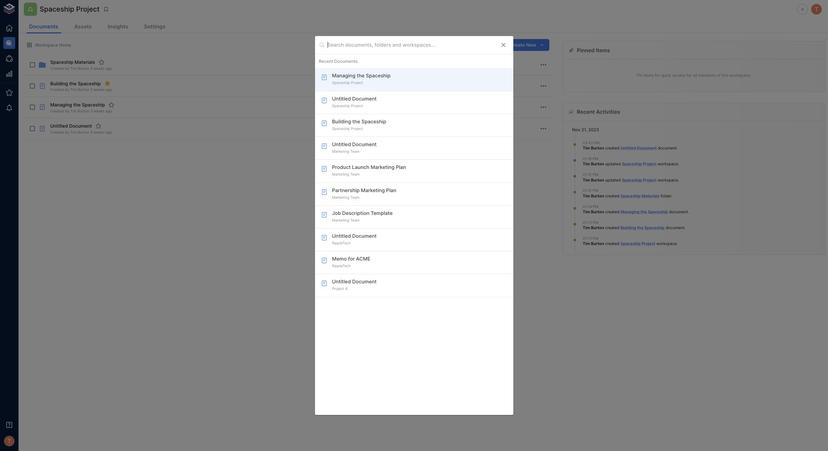 Task type: vqa. For each thing, say whether or not it's contained in the screenshot.


Task type: describe. For each thing, give the bounding box(es) containing it.
assets
[[74, 23, 92, 30]]

1 horizontal spatial for
[[656, 73, 661, 78]]

created by tim burton 3 weeks ago for untitled
[[50, 130, 112, 135]]

tim inside the 01:16 pm tim burton updated spaceship project workspace .
[[583, 162, 590, 167]]

created for managing the spaceship
[[50, 109, 64, 113]]

spaceship inside the "untitled document spaceship project"
[[332, 103, 350, 108]]

members
[[699, 73, 716, 78]]

team inside 'job description template marketing team'
[[351, 218, 360, 223]]

created for untitled document
[[606, 146, 620, 151]]

by for managing
[[65, 109, 69, 113]]

project inside the 01:16 pm tim burton updated spaceship project workspace .
[[643, 162, 657, 167]]

memo
[[332, 256, 347, 262]]

create new
[[510, 42, 537, 48]]

document inside 03:43 pm tim burton created untitled document document .
[[637, 146, 657, 151]]

project inside the "untitled document spaceship project"
[[351, 103, 363, 108]]

all
[[694, 73, 698, 78]]

created for spaceship project
[[606, 241, 620, 246]]

spaceship inside 01:13 pm tim burton created spaceship project workspace .
[[621, 241, 641, 246]]

3 for managing the spaceship
[[90, 109, 93, 113]]

recent activities
[[577, 109, 621, 115]]

rippletech inside untitled document rippletech
[[332, 241, 351, 245]]

building for building the spaceship spaceship project
[[332, 118, 351, 125]]

untitled for untitled document
[[50, 123, 68, 129]]

. inside 01:14 pm tim burton created managing the spaceship document .
[[689, 209, 690, 214]]

building the spaceship link
[[621, 225, 665, 230]]

. for 01:15 pm tim burton updated spaceship project workspace .
[[679, 177, 680, 182]]

spaceship inside 01:15 pm tim burton updated spaceship project workspace .
[[622, 177, 642, 182]]

burton inside 01:13 pm tim burton created spaceship project workspace .
[[591, 241, 604, 246]]

nov 21, 2023
[[573, 127, 600, 132]]

01:16 pm tim burton updated spaceship project workspace .
[[583, 156, 680, 167]]

ago for untitled document
[[106, 130, 112, 135]]

weeks for managing the spaceship
[[94, 109, 105, 113]]

burton inside 01:15 pm tim burton updated spaceship project workspace .
[[591, 177, 604, 182]]

untitled for untitled document marketing team
[[332, 141, 351, 148]]

03:43 pm tim burton created untitled document document .
[[583, 141, 678, 151]]

spaceship inside 01:13 pm tim burton created building the spaceship document .
[[645, 225, 665, 230]]

settings
[[144, 23, 165, 30]]

. for 01:16 pm tim burton updated spaceship project workspace .
[[679, 162, 680, 167]]

untitled document link
[[621, 146, 657, 151]]

document for untitled document spaceship project
[[352, 95, 377, 102]]

the inside 01:13 pm tim burton created building the spaceship document .
[[638, 225, 644, 230]]

create new button
[[505, 39, 550, 51]]

spaceship inside 01:14 pm tim burton created managing the spaceship document .
[[648, 209, 669, 214]]

created by tim burton 3 weeks ago for managing
[[50, 109, 112, 113]]

building for building the spaceship
[[50, 81, 68, 86]]

partnership
[[332, 187, 360, 193]]

01:13 for spaceship project
[[583, 236, 592, 241]]

team inside product launch marketing plan marketing team
[[351, 172, 360, 177]]

project inside untitled document project 4
[[332, 287, 344, 291]]

favorite image for untitled document
[[96, 123, 102, 129]]

new
[[527, 42, 537, 48]]

document for untitled document
[[69, 123, 92, 129]]

01:16
[[583, 156, 592, 161]]

pm for 03:43 pm tim burton created untitled document document .
[[595, 141, 600, 145]]

documents inside the documents "link"
[[29, 23, 58, 30]]

document for managing the spaceship
[[670, 209, 689, 214]]

pm for 01:13 pm tim burton created spaceship project workspace .
[[593, 236, 599, 241]]

4
[[345, 287, 348, 291]]

home
[[59, 42, 71, 48]]

items
[[596, 47, 611, 54]]

managing the spaceship
[[50, 102, 105, 108]]

tim inside 01:14 pm tim burton created managing the spaceship document .
[[583, 209, 590, 214]]

workspace for 01:16 pm tim burton updated spaceship project workspace .
[[658, 162, 679, 167]]

by for building
[[65, 87, 69, 92]]

bookmark image
[[103, 6, 109, 12]]

this
[[722, 73, 729, 78]]

spaceship materials
[[50, 59, 95, 65]]

burton inside the 01:16 pm tim burton updated spaceship project workspace .
[[591, 162, 604, 167]]

spaceship inside the 01:15 pm tim burton created spaceship materials folder .
[[621, 193, 641, 198]]

tim inside 01:13 pm tim burton created building the spaceship document .
[[583, 225, 590, 230]]

memo for acme rippletech
[[332, 256, 371, 268]]

managing for managing the spaceship spaceship project
[[332, 73, 356, 79]]

document for untitled document rippletech
[[352, 233, 377, 239]]

pin items for quick access for all members of this workspace.
[[637, 73, 752, 78]]

marketing down product launch marketing plan marketing team
[[361, 187, 385, 193]]

job description template marketing team
[[332, 210, 393, 223]]

spaceship project link for 01:13 pm tim burton created spaceship project workspace .
[[621, 241, 656, 246]]

3 for spaceship materials
[[90, 66, 93, 71]]

workspace for 01:13 pm tim burton created spaceship project workspace .
[[657, 241, 677, 246]]

product launch marketing plan marketing team
[[332, 164, 406, 177]]

untitled document
[[50, 123, 92, 129]]

01:14 pm tim burton created managing the spaceship document .
[[583, 204, 690, 214]]

untitled document rippletech
[[332, 233, 377, 245]]

pinned items
[[577, 47, 611, 54]]

created by tim burton 3 weeks ago for building
[[50, 87, 112, 92]]

partnership marketing plan marketing team
[[332, 187, 397, 200]]

21,
[[582, 127, 588, 132]]

team inside partnership marketing plan marketing team
[[351, 195, 360, 200]]

. for 01:15 pm tim burton created spaceship materials folder .
[[672, 193, 673, 198]]

documents link
[[26, 21, 61, 33]]

created for managing the spaceship
[[606, 209, 620, 214]]

building the spaceship
[[50, 81, 101, 86]]

by for spaceship
[[65, 66, 69, 71]]

3 for building the spaceship
[[90, 87, 93, 92]]

spaceship project link for 01:16 pm tim burton updated spaceship project workspace .
[[622, 162, 657, 167]]

insights
[[108, 23, 128, 30]]

recent documents
[[319, 59, 358, 64]]

access
[[673, 73, 686, 78]]

insights link
[[105, 21, 131, 33]]

workspace for 01:15 pm tim burton updated spaceship project workspace .
[[658, 177, 679, 182]]

. inside 01:13 pm tim burton created building the spaceship document .
[[685, 225, 686, 230]]

marketing inside untitled document marketing team
[[332, 149, 349, 154]]

burton inside 01:14 pm tim burton created managing the spaceship document .
[[591, 209, 604, 214]]

items
[[644, 73, 654, 78]]

tim inside 03:43 pm tim burton created untitled document document .
[[583, 146, 590, 151]]



Task type: locate. For each thing, give the bounding box(es) containing it.
documents up workspace
[[29, 23, 58, 30]]

untitled for untitled document spaceship project
[[332, 95, 351, 102]]

spaceship inside the 01:16 pm tim burton updated spaceship project workspace .
[[622, 162, 642, 167]]

untitled
[[332, 95, 351, 102], [50, 123, 68, 129], [332, 141, 351, 148], [621, 146, 636, 151], [332, 233, 351, 239], [332, 279, 351, 285]]

t
[[815, 6, 819, 13], [7, 438, 11, 445]]

created down 01:15 pm tim burton updated spaceship project workspace .
[[606, 193, 620, 198]]

1 horizontal spatial recent
[[577, 109, 595, 115]]

1 vertical spatial t button
[[2, 434, 17, 449]]

untitled for untitled document project 4
[[332, 279, 351, 285]]

description
[[342, 210, 370, 216]]

team down launch
[[351, 172, 360, 177]]

untitled up memo
[[332, 233, 351, 239]]

pm inside 01:13 pm tim burton created building the spaceship document .
[[593, 220, 599, 225]]

workspace.
[[730, 73, 752, 78]]

0 horizontal spatial documents
[[29, 23, 58, 30]]

marketing down "job"
[[332, 218, 349, 223]]

tim inside 01:13 pm tim burton created spaceship project workspace .
[[583, 241, 590, 246]]

tim
[[70, 66, 77, 71], [70, 87, 77, 92], [70, 109, 77, 113], [70, 130, 77, 135], [583, 146, 590, 151], [583, 162, 590, 167], [583, 177, 590, 182], [583, 193, 590, 198], [583, 209, 590, 214], [583, 225, 590, 230], [583, 241, 590, 246]]

created
[[50, 66, 64, 71], [50, 87, 64, 92], [50, 109, 64, 113], [50, 130, 64, 135]]

untitled inside 03:43 pm tim burton created untitled document document .
[[621, 146, 636, 151]]

the down recent documents
[[357, 73, 365, 79]]

created down the 01:15 pm tim burton created spaceship materials folder .
[[606, 209, 620, 214]]

documents inside dialog
[[335, 59, 358, 64]]

1 weeks from the top
[[94, 66, 105, 71]]

team down partnership
[[351, 195, 360, 200]]

2 vertical spatial spaceship project link
[[621, 241, 656, 246]]

01:15 for updated
[[583, 172, 592, 177]]

. for 01:13 pm tim burton created spaceship project workspace .
[[677, 241, 678, 246]]

updated up 01:15 pm tim burton updated spaceship project workspace .
[[606, 162, 621, 167]]

.
[[677, 146, 678, 151], [679, 162, 680, 167], [679, 177, 680, 182], [672, 193, 673, 198], [689, 209, 690, 214], [685, 225, 686, 230], [677, 241, 678, 246]]

the for building the spaceship spaceship project
[[353, 118, 360, 125]]

document for building the spaceship
[[666, 225, 685, 230]]

documents up managing the spaceship spaceship project
[[335, 59, 358, 64]]

materials
[[75, 59, 95, 65], [642, 193, 660, 198]]

weeks for building the spaceship
[[94, 87, 105, 92]]

marketing right launch
[[371, 164, 395, 170]]

pm inside 03:43 pm tim burton created untitled document document .
[[595, 141, 600, 145]]

3 down managing the spaceship
[[90, 109, 93, 113]]

01:15 pm tim burton updated spaceship project workspace .
[[583, 172, 680, 182]]

created inside 01:13 pm tim burton created building the spaceship document .
[[606, 225, 620, 230]]

4 by from the top
[[65, 130, 69, 135]]

document right building the spaceship link
[[666, 225, 685, 230]]

created for untitled document
[[50, 130, 64, 135]]

project left 4
[[332, 287, 344, 291]]

project up building the spaceship spaceship project
[[351, 103, 363, 108]]

ago
[[106, 66, 112, 71], [106, 87, 112, 92], [106, 109, 112, 113], [106, 130, 112, 135]]

1 horizontal spatial building
[[332, 118, 351, 125]]

launch
[[352, 164, 370, 170]]

document inside untitled document project 4
[[352, 279, 377, 285]]

dialog containing managing the spaceship
[[315, 36, 514, 415]]

2 horizontal spatial building
[[621, 225, 637, 230]]

pinned
[[577, 47, 595, 54]]

2 01:13 from the top
[[583, 236, 592, 241]]

01:13 for building the spaceship
[[583, 220, 592, 225]]

document inside 01:13 pm tim burton created building the spaceship document .
[[666, 225, 685, 230]]

quick
[[662, 73, 672, 78]]

1 created by tim burton 3 weeks ago from the top
[[50, 66, 112, 71]]

managing inside managing the spaceship spaceship project
[[332, 73, 356, 79]]

the for managing the spaceship
[[73, 102, 81, 108]]

the down the "untitled document spaceship project"
[[353, 118, 360, 125]]

plan inside product launch marketing plan marketing team
[[396, 164, 406, 170]]

0 vertical spatial t button
[[811, 3, 823, 16]]

created down spaceship materials
[[50, 66, 64, 71]]

1 by from the top
[[65, 66, 69, 71]]

3 ago from the top
[[106, 109, 112, 113]]

rippletech down memo
[[332, 264, 351, 268]]

4 created from the top
[[50, 130, 64, 135]]

assets link
[[72, 21, 95, 33]]

2 vertical spatial building
[[621, 225, 637, 230]]

2 rippletech from the top
[[332, 264, 351, 268]]

03:43
[[583, 141, 593, 145]]

1 ago from the top
[[106, 66, 112, 71]]

the up building the spaceship link
[[641, 209, 647, 214]]

updated inside the 01:16 pm tim burton updated spaceship project workspace .
[[606, 162, 621, 167]]

created
[[606, 146, 620, 151], [606, 193, 620, 198], [606, 209, 620, 214], [606, 225, 620, 230], [606, 241, 620, 246]]

the inside 01:14 pm tim burton created managing the spaceship document .
[[641, 209, 647, 214]]

the inside managing the spaceship spaceship project
[[357, 73, 365, 79]]

plan inside partnership marketing plan marketing team
[[386, 187, 397, 193]]

by for untitled
[[65, 130, 69, 135]]

plan
[[396, 164, 406, 170], [386, 187, 397, 193]]

untitled inside untitled document rippletech
[[332, 233, 351, 239]]

document down the folder
[[670, 209, 689, 214]]

untitled inside the "untitled document spaceship project"
[[332, 95, 351, 102]]

1 horizontal spatial materials
[[642, 193, 660, 198]]

the down building the spaceship
[[73, 102, 81, 108]]

4 team from the top
[[351, 218, 360, 223]]

document down 'job description template marketing team'
[[352, 233, 377, 239]]

0 horizontal spatial building
[[50, 81, 68, 86]]

created up untitled document
[[50, 109, 64, 113]]

01:15 down 01:16
[[583, 172, 592, 177]]

2 ago from the top
[[106, 87, 112, 92]]

untitled inside untitled document project 4
[[332, 279, 351, 285]]

marketing up product
[[332, 149, 349, 154]]

by down building the spaceship
[[65, 87, 69, 92]]

project inside managing the spaceship spaceship project
[[351, 81, 363, 85]]

managing the spaceship spaceship project
[[332, 73, 391, 85]]

created by tim burton 3 weeks ago down managing the spaceship
[[50, 109, 112, 113]]

0 vertical spatial 01:13
[[583, 220, 592, 225]]

pm inside 01:15 pm tim burton updated spaceship project workspace .
[[593, 172, 599, 177]]

3 down building the spaceship
[[90, 87, 93, 92]]

0 vertical spatial rippletech
[[332, 241, 351, 245]]

tim inside 01:15 pm tim burton updated spaceship project workspace .
[[583, 177, 590, 182]]

1 vertical spatial recent
[[577, 109, 595, 115]]

1 team from the top
[[351, 149, 360, 154]]

pm inside the 01:16 pm tim burton updated spaceship project workspace .
[[593, 156, 599, 161]]

favorite image
[[99, 59, 105, 65], [96, 123, 102, 129]]

created by tim burton 3 weeks ago for spaceship
[[50, 66, 112, 71]]

5 created from the top
[[606, 241, 620, 246]]

document inside untitled document marketing team
[[352, 141, 377, 148]]

pm for 01:16 pm tim burton updated spaceship project workspace .
[[593, 156, 599, 161]]

created up the 01:16 pm tim burton updated spaceship project workspace .
[[606, 146, 620, 151]]

project up assets
[[76, 5, 100, 13]]

spaceship project link for 01:15 pm tim burton updated spaceship project workspace .
[[622, 177, 657, 182]]

3 by from the top
[[65, 109, 69, 113]]

1 01:13 from the top
[[583, 220, 592, 225]]

weeks for spaceship materials
[[94, 66, 105, 71]]

01:15 for created
[[583, 188, 592, 193]]

0 vertical spatial spaceship project link
[[622, 162, 657, 167]]

created inside the 01:15 pm tim burton created spaceship materials folder .
[[606, 193, 620, 198]]

1 horizontal spatial managing
[[332, 73, 356, 79]]

4 3 from the top
[[90, 130, 93, 135]]

1 vertical spatial managing
[[50, 102, 72, 108]]

project up the "untitled document spaceship project"
[[351, 81, 363, 85]]

remove favorite image
[[105, 81, 110, 86]]

template
[[371, 210, 393, 216]]

burton inside 01:13 pm tim burton created building the spaceship document .
[[591, 225, 604, 230]]

project inside building the spaceship spaceship project
[[351, 126, 363, 131]]

0 vertical spatial t
[[815, 6, 819, 13]]

team down description
[[351, 218, 360, 223]]

1 01:15 from the top
[[583, 172, 592, 177]]

recent inside dialog
[[319, 59, 333, 64]]

marketing inside 'job description template marketing team'
[[332, 218, 349, 223]]

3
[[90, 66, 93, 71], [90, 87, 93, 92], [90, 109, 93, 113], [90, 130, 93, 135]]

document up the 01:16 pm tim burton updated spaceship project workspace .
[[637, 146, 657, 151]]

activities
[[597, 109, 621, 115]]

updated inside 01:15 pm tim burton updated spaceship project workspace .
[[606, 177, 621, 182]]

3 created from the top
[[50, 109, 64, 113]]

0 vertical spatial materials
[[75, 59, 95, 65]]

1 vertical spatial spaceship project link
[[622, 177, 657, 182]]

pm for 01:14 pm tim burton created managing the spaceship document .
[[593, 204, 599, 209]]

created down building the spaceship
[[50, 87, 64, 92]]

0 vertical spatial building
[[50, 81, 68, 86]]

building inside 01:13 pm tim burton created building the spaceship document .
[[621, 225, 637, 230]]

untitled up 4
[[332, 279, 351, 285]]

1 vertical spatial document
[[670, 209, 689, 214]]

project down building the spaceship link
[[642, 241, 656, 246]]

recent
[[319, 59, 333, 64], [577, 109, 595, 115]]

document inside untitled document rippletech
[[352, 233, 377, 239]]

document down managing the spaceship spaceship project
[[352, 95, 377, 102]]

2 horizontal spatial managing
[[621, 209, 640, 214]]

recent for recent activities
[[577, 109, 595, 115]]

3 down spaceship materials
[[90, 66, 93, 71]]

spaceship materials link
[[621, 193, 660, 198]]

for left acme
[[348, 256, 355, 262]]

0 vertical spatial recent
[[319, 59, 333, 64]]

created by tim burton 3 weeks ago
[[50, 66, 112, 71], [50, 87, 112, 92], [50, 109, 112, 113], [50, 130, 112, 135]]

1 horizontal spatial t button
[[811, 3, 823, 16]]

created down untitled document
[[50, 130, 64, 135]]

untitled document spaceship project
[[332, 95, 377, 108]]

01:13 pm tim burton created spaceship project workspace .
[[583, 236, 678, 246]]

by down untitled document
[[65, 130, 69, 135]]

managing inside 01:14 pm tim burton created managing the spaceship document .
[[621, 209, 640, 214]]

2 vertical spatial managing
[[621, 209, 640, 214]]

favorite image right untitled document
[[96, 123, 102, 129]]

document down acme
[[352, 279, 377, 285]]

1 vertical spatial updated
[[606, 177, 621, 182]]

document for untitled document project 4
[[352, 279, 377, 285]]

created inside 01:14 pm tim burton created managing the spaceship document .
[[606, 209, 620, 214]]

workspace inside 01:13 pm tim burton created spaceship project workspace .
[[657, 241, 677, 246]]

3 team from the top
[[351, 195, 360, 200]]

1 horizontal spatial t
[[815, 6, 819, 13]]

2 3 from the top
[[90, 87, 93, 92]]

01:13 inside 01:13 pm tim burton created building the spaceship document .
[[583, 220, 592, 225]]

dialog
[[315, 36, 514, 415]]

untitled for untitled document rippletech
[[332, 233, 351, 239]]

3 created by tim burton 3 weeks ago from the top
[[50, 109, 112, 113]]

1 rippletech from the top
[[332, 241, 351, 245]]

the for building the spaceship
[[69, 81, 77, 86]]

the down managing the spaceship link
[[638, 225, 644, 230]]

for left quick
[[656, 73, 661, 78]]

t button
[[811, 3, 823, 16], [2, 434, 17, 449]]

managing up 01:13 pm tim burton created building the spaceship document .
[[621, 209, 640, 214]]

created for spaceship materials
[[606, 193, 620, 198]]

pm for 01:15 pm tim burton updated spaceship project workspace .
[[593, 172, 599, 177]]

. inside 03:43 pm tim burton created untitled document document .
[[677, 146, 678, 151]]

document inside 03:43 pm tim burton created untitled document document .
[[658, 146, 677, 151]]

workspace inside 01:15 pm tim burton updated spaceship project workspace .
[[658, 177, 679, 182]]

0 vertical spatial documents
[[29, 23, 58, 30]]

job
[[332, 210, 341, 216]]

2 team from the top
[[351, 172, 360, 177]]

favorite image up remove favorite icon
[[99, 59, 105, 65]]

for inside memo for acme rippletech
[[348, 256, 355, 262]]

ago for building the spaceship
[[106, 87, 112, 92]]

1 vertical spatial building
[[332, 118, 351, 125]]

01:15 inside 01:15 pm tim burton updated spaceship project workspace .
[[583, 172, 592, 177]]

spaceship project link up the spaceship materials "link"
[[622, 177, 657, 182]]

document down managing the spaceship
[[69, 123, 92, 129]]

2 created by tim burton 3 weeks ago from the top
[[50, 87, 112, 92]]

spaceship project link up 01:15 pm tim burton updated spaceship project workspace .
[[622, 162, 657, 167]]

2 updated from the top
[[606, 177, 621, 182]]

pm
[[595, 141, 600, 145], [593, 156, 599, 161], [593, 172, 599, 177], [593, 188, 599, 193], [593, 204, 599, 209], [593, 220, 599, 225], [593, 236, 599, 241]]

0 vertical spatial 01:15
[[583, 172, 592, 177]]

created down 01:13 pm tim burton created building the spaceship document .
[[606, 241, 620, 246]]

weeks
[[94, 66, 105, 71], [94, 87, 105, 92], [94, 109, 105, 113], [94, 130, 105, 135]]

document right untitled document link
[[658, 146, 677, 151]]

building inside building the spaceship spaceship project
[[332, 118, 351, 125]]

project inside 01:13 pm tim burton created spaceship project workspace .
[[642, 241, 656, 246]]

spaceship project link
[[622, 162, 657, 167], [622, 177, 657, 182], [621, 241, 656, 246]]

4 weeks from the top
[[94, 130, 105, 135]]

0 horizontal spatial for
[[348, 256, 355, 262]]

building
[[50, 81, 68, 86], [332, 118, 351, 125], [621, 225, 637, 230]]

materials left the folder
[[642, 193, 660, 198]]

1 vertical spatial documents
[[335, 59, 358, 64]]

0 horizontal spatial recent
[[319, 59, 333, 64]]

created by tim burton 3 weeks ago down untitled document
[[50, 130, 112, 135]]

1 vertical spatial 01:13
[[583, 236, 592, 241]]

for
[[656, 73, 661, 78], [687, 73, 692, 78], [348, 256, 355, 262]]

2 weeks from the top
[[94, 87, 105, 92]]

workspace home link
[[26, 42, 71, 48]]

workspace inside the 01:16 pm tim burton updated spaceship project workspace .
[[658, 162, 679, 167]]

pm inside 01:14 pm tim burton created managing the spaceship document .
[[593, 204, 599, 209]]

project
[[76, 5, 100, 13], [351, 81, 363, 85], [351, 103, 363, 108], [351, 126, 363, 131], [643, 162, 657, 167], [643, 177, 657, 182], [642, 241, 656, 246], [332, 287, 344, 291]]

created for building the spaceship
[[606, 225, 620, 230]]

ago for managing the spaceship
[[106, 109, 112, 113]]

rippletech up memo
[[332, 241, 351, 245]]

product
[[332, 164, 351, 170]]

project inside 01:15 pm tim burton updated spaceship project workspace .
[[643, 177, 657, 182]]

marketing down partnership
[[332, 195, 349, 200]]

0 horizontal spatial t button
[[2, 434, 17, 449]]

2 vertical spatial document
[[666, 225, 685, 230]]

created inside 03:43 pm tim burton created untitled document document .
[[606, 146, 620, 151]]

building down the "untitled document spaceship project"
[[332, 118, 351, 125]]

managing down recent documents
[[332, 73, 356, 79]]

untitled document marketing team
[[332, 141, 377, 154]]

document
[[658, 146, 677, 151], [670, 209, 689, 214], [666, 225, 685, 230]]

project up untitled document marketing team at the left top
[[351, 126, 363, 131]]

for left all
[[687, 73, 692, 78]]

1 created from the top
[[606, 146, 620, 151]]

create
[[510, 42, 525, 48]]

burton inside 03:43 pm tim burton created untitled document document .
[[591, 146, 604, 151]]

managing for managing the spaceship
[[50, 102, 72, 108]]

updated for 01:15 pm tim burton updated spaceship project workspace .
[[606, 177, 621, 182]]

untitled up the 01:16 pm tim burton updated spaceship project workspace .
[[621, 146, 636, 151]]

managing the spaceship link
[[621, 209, 669, 214]]

updated up the 01:15 pm tim burton created spaceship materials folder .
[[606, 177, 621, 182]]

untitled inside untitled document marketing team
[[332, 141, 351, 148]]

managing
[[332, 73, 356, 79], [50, 102, 72, 108], [621, 209, 640, 214]]

document inside 01:14 pm tim burton created managing the spaceship document .
[[670, 209, 689, 214]]

workspace
[[35, 42, 58, 48]]

1 vertical spatial plan
[[386, 187, 397, 193]]

pm inside 01:13 pm tim burton created spaceship project workspace .
[[593, 236, 599, 241]]

folder
[[661, 193, 672, 198]]

1 horizontal spatial documents
[[335, 59, 358, 64]]

created up 01:13 pm tim burton created spaceship project workspace . on the bottom of the page
[[606, 225, 620, 230]]

3 down untitled document
[[90, 130, 93, 135]]

. inside the 01:15 pm tim burton created spaceship materials folder .
[[672, 193, 673, 198]]

marketing down product
[[332, 172, 349, 177]]

document for untitled document marketing team
[[352, 141, 377, 148]]

created for spaceship materials
[[50, 66, 64, 71]]

. inside 01:13 pm tim burton created spaceship project workspace .
[[677, 241, 678, 246]]

document
[[352, 95, 377, 102], [69, 123, 92, 129], [352, 141, 377, 148], [637, 146, 657, 151], [352, 233, 377, 239], [352, 279, 377, 285]]

team
[[351, 149, 360, 154], [351, 172, 360, 177], [351, 195, 360, 200], [351, 218, 360, 223]]

favorite image
[[109, 102, 115, 108]]

0 vertical spatial plan
[[396, 164, 406, 170]]

1 vertical spatial 01:15
[[583, 188, 592, 193]]

settings link
[[141, 21, 168, 33]]

01:13 inside 01:13 pm tim burton created spaceship project workspace .
[[583, 236, 592, 241]]

1 vertical spatial materials
[[642, 193, 660, 198]]

documents
[[29, 23, 58, 30], [335, 59, 358, 64]]

ago for spaceship materials
[[106, 66, 112, 71]]

01:14
[[583, 204, 592, 209]]

01:15 inside the 01:15 pm tim burton created spaceship materials folder .
[[583, 188, 592, 193]]

of
[[717, 73, 721, 78]]

document down building the spaceship spaceship project
[[352, 141, 377, 148]]

tim inside the 01:15 pm tim burton created spaceship materials folder .
[[583, 193, 590, 198]]

1 vertical spatial favorite image
[[96, 123, 102, 129]]

nov
[[573, 127, 581, 132]]

0 vertical spatial document
[[658, 146, 677, 151]]

materials inside the 01:15 pm tim burton created spaceship materials folder .
[[642, 193, 660, 198]]

1 created from the top
[[50, 66, 64, 71]]

pm for 01:13 pm tim burton created building the spaceship document .
[[593, 220, 599, 225]]

pm inside the 01:15 pm tim burton created spaceship materials folder .
[[593, 188, 599, 193]]

. inside the 01:16 pm tim burton updated spaceship project workspace .
[[679, 162, 680, 167]]

1 vertical spatial t
[[7, 438, 11, 445]]

spaceship project link down building the spaceship link
[[621, 241, 656, 246]]

0 horizontal spatial materials
[[75, 59, 95, 65]]

1 vertical spatial rippletech
[[332, 264, 351, 268]]

burton inside the 01:15 pm tim burton created spaceship materials folder .
[[591, 193, 604, 198]]

created by tim burton 3 weeks ago down spaceship materials
[[50, 66, 112, 71]]

created by tim burton 3 weeks ago down building the spaceship
[[50, 87, 112, 92]]

2023
[[589, 127, 600, 132]]

workspace home
[[35, 42, 71, 48]]

by down spaceship materials
[[65, 66, 69, 71]]

1 3 from the top
[[90, 66, 93, 71]]

0 vertical spatial favorite image
[[99, 59, 105, 65]]

recent for recent documents
[[319, 59, 333, 64]]

spaceship project
[[40, 5, 100, 13]]

rippletech inside memo for acme rippletech
[[332, 264, 351, 268]]

1 updated from the top
[[606, 162, 621, 167]]

the inside building the spaceship spaceship project
[[353, 118, 360, 125]]

pm for 01:15 pm tim burton created spaceship materials folder .
[[593, 188, 599, 193]]

managing up untitled document
[[50, 102, 72, 108]]

01:15 pm tim burton created spaceship materials folder .
[[583, 188, 673, 198]]

materials up building the spaceship
[[75, 59, 95, 65]]

4 created from the top
[[606, 225, 620, 230]]

2 created from the top
[[606, 193, 620, 198]]

acme
[[356, 256, 371, 262]]

burton
[[78, 66, 89, 71], [78, 87, 89, 92], [78, 109, 89, 113], [78, 130, 89, 135], [591, 146, 604, 151], [591, 162, 604, 167], [591, 177, 604, 182], [591, 193, 604, 198], [591, 209, 604, 214], [591, 225, 604, 230], [591, 241, 604, 246]]

building down spaceship materials
[[50, 81, 68, 86]]

01:13 pm tim burton created building the spaceship document .
[[583, 220, 686, 230]]

untitled document project 4
[[332, 279, 377, 291]]

updated for 01:16 pm tim burton updated spaceship project workspace .
[[606, 162, 621, 167]]

project up the spaceship materials "link"
[[643, 177, 657, 182]]

building the spaceship spaceship project
[[332, 118, 387, 131]]

2 01:15 from the top
[[583, 188, 592, 193]]

untitled down managing the spaceship
[[50, 123, 68, 129]]

3 for untitled document
[[90, 130, 93, 135]]

4 created by tim burton 3 weeks ago from the top
[[50, 130, 112, 135]]

01:15 up 01:14
[[583, 188, 592, 193]]

document inside the "untitled document spaceship project"
[[352, 95, 377, 102]]

updated
[[606, 162, 621, 167], [606, 177, 621, 182]]

01:13
[[583, 220, 592, 225], [583, 236, 592, 241]]

created inside 01:13 pm tim burton created spaceship project workspace .
[[606, 241, 620, 246]]

Search documents, folders and workspaces... text field
[[328, 40, 495, 50]]

by
[[65, 66, 69, 71], [65, 87, 69, 92], [65, 109, 69, 113], [65, 130, 69, 135]]

the down spaceship materials
[[69, 81, 77, 86]]

4 ago from the top
[[106, 130, 112, 135]]

1 vertical spatial workspace
[[658, 177, 679, 182]]

0 vertical spatial workspace
[[658, 162, 679, 167]]

3 weeks from the top
[[94, 109, 105, 113]]

2 vertical spatial workspace
[[657, 241, 677, 246]]

spaceship
[[40, 5, 74, 13], [50, 59, 73, 65], [366, 73, 391, 79], [332, 81, 350, 85], [78, 81, 101, 86], [82, 102, 105, 108], [332, 103, 350, 108], [362, 118, 387, 125], [332, 126, 350, 131], [622, 162, 642, 167], [622, 177, 642, 182], [621, 193, 641, 198], [648, 209, 669, 214], [645, 225, 665, 230], [621, 241, 641, 246]]

favorite image for spaceship materials
[[99, 59, 105, 65]]

0 horizontal spatial managing
[[50, 102, 72, 108]]

by down managing the spaceship
[[65, 109, 69, 113]]

. for 03:43 pm tim burton created untitled document document .
[[677, 146, 678, 151]]

weeks for untitled document
[[94, 130, 105, 135]]

0 vertical spatial managing
[[332, 73, 356, 79]]

2 created from the top
[[50, 87, 64, 92]]

untitled down managing the spaceship spaceship project
[[332, 95, 351, 102]]

workspace
[[658, 162, 679, 167], [658, 177, 679, 182], [657, 241, 677, 246]]

project down untitled document link
[[643, 162, 657, 167]]

rippletech
[[332, 241, 351, 245], [332, 264, 351, 268]]

2 horizontal spatial for
[[687, 73, 692, 78]]

. inside 01:15 pm tim burton updated spaceship project workspace .
[[679, 177, 680, 182]]

building up 01:13 pm tim burton created spaceship project workspace . on the bottom of the page
[[621, 225, 637, 230]]

pin
[[637, 73, 643, 78]]

3 3 from the top
[[90, 109, 93, 113]]

team up launch
[[351, 149, 360, 154]]

the for managing the spaceship spaceship project
[[357, 73, 365, 79]]

created for building the spaceship
[[50, 87, 64, 92]]

3 created from the top
[[606, 209, 620, 214]]

0 horizontal spatial t
[[7, 438, 11, 445]]

team inside untitled document marketing team
[[351, 149, 360, 154]]

2 by from the top
[[65, 87, 69, 92]]

0 vertical spatial updated
[[606, 162, 621, 167]]

untitled up product
[[332, 141, 351, 148]]



